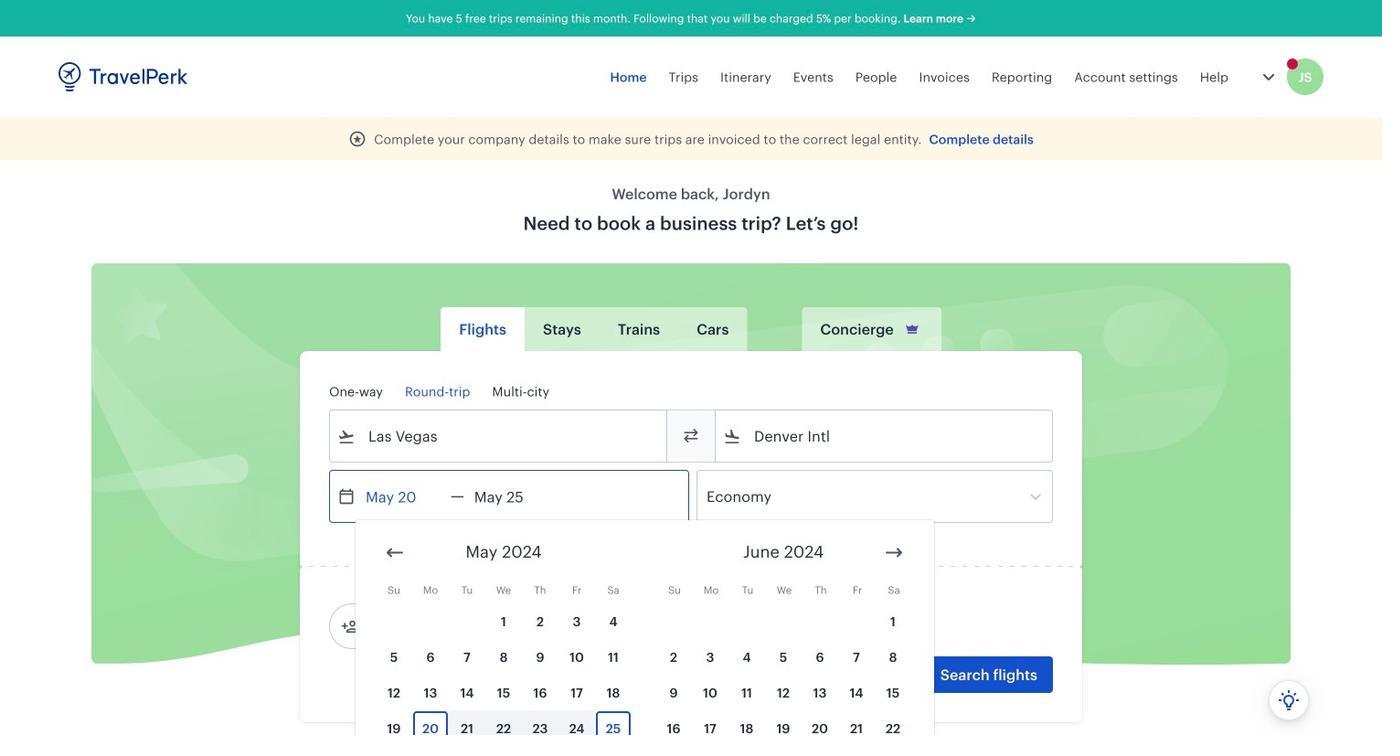 Task type: describe. For each thing, give the bounding box(es) containing it.
move forward to switch to the next month. image
[[883, 542, 905, 564]]

move backward to switch to the previous month. image
[[384, 542, 406, 564]]



Task type: locate. For each thing, give the bounding box(es) containing it.
Return text field
[[464, 471, 560, 522]]

Add first traveler search field
[[359, 612, 550, 641]]

From search field
[[356, 422, 643, 451]]

Depart text field
[[356, 471, 451, 522]]

To search field
[[742, 422, 1029, 451]]

calendar application
[[356, 520, 1383, 735]]



